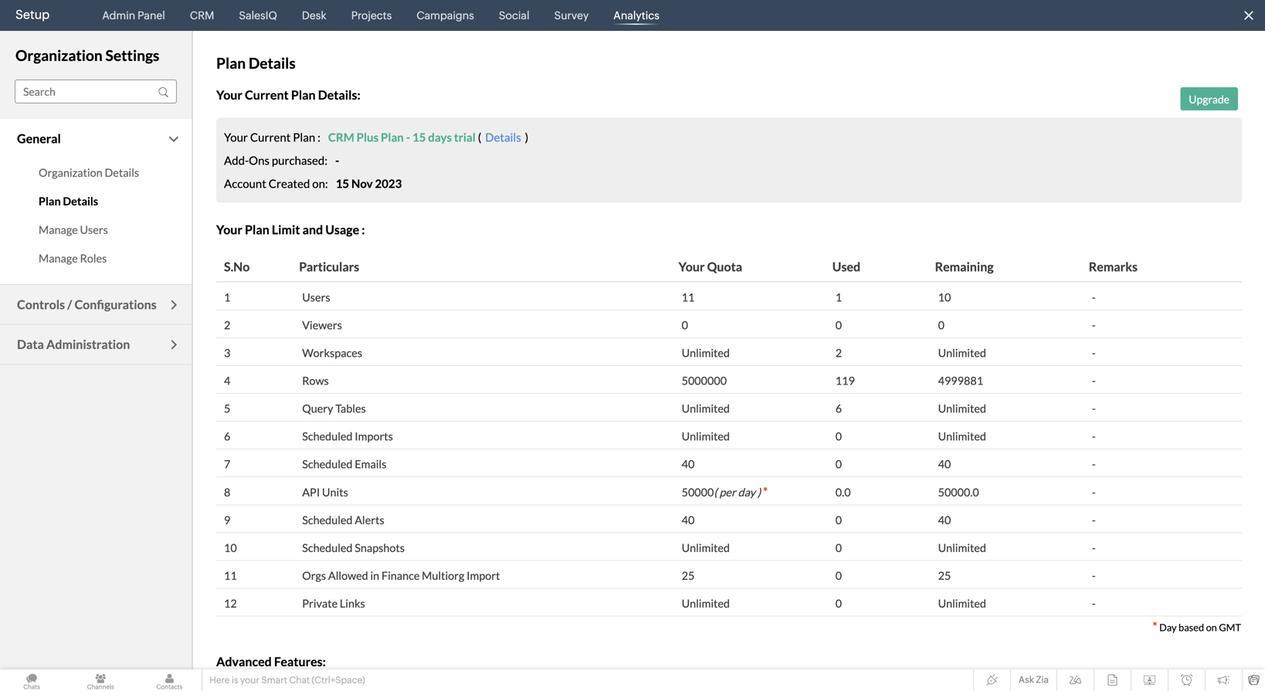 Task type: describe. For each thing, give the bounding box(es) containing it.
here is your smart chat (ctrl+space)
[[209, 675, 365, 686]]

survey
[[555, 9, 589, 22]]

desk
[[302, 9, 327, 22]]

social
[[499, 9, 530, 22]]

campaigns link
[[411, 0, 481, 31]]

ask zia
[[1019, 675, 1049, 685]]

survey link
[[548, 0, 595, 31]]

panel
[[138, 9, 165, 22]]

social link
[[493, 0, 536, 31]]

admin panel
[[102, 9, 165, 22]]

admin
[[102, 9, 135, 22]]

chat
[[289, 675, 310, 686]]

contacts image
[[138, 670, 201, 692]]

admin panel link
[[96, 0, 171, 31]]

(ctrl+space)
[[312, 675, 365, 686]]

projects
[[351, 9, 392, 22]]

salesiq
[[239, 9, 277, 22]]

campaigns
[[417, 9, 474, 22]]

channels image
[[69, 670, 132, 692]]

crm
[[190, 9, 214, 22]]

your
[[240, 675, 260, 686]]



Task type: locate. For each thing, give the bounding box(es) containing it.
smart
[[261, 675, 287, 686]]

ask
[[1019, 675, 1035, 685]]

zia
[[1037, 675, 1049, 685]]

is
[[232, 675, 238, 686]]

analytics link
[[608, 0, 666, 31]]

crm link
[[184, 0, 221, 31]]

projects link
[[345, 0, 398, 31]]

analytics
[[614, 9, 660, 22]]

here
[[209, 675, 230, 686]]

chats image
[[0, 670, 64, 692]]

salesiq link
[[233, 0, 283, 31]]

setup
[[15, 7, 50, 22]]

desk link
[[296, 0, 333, 31]]



